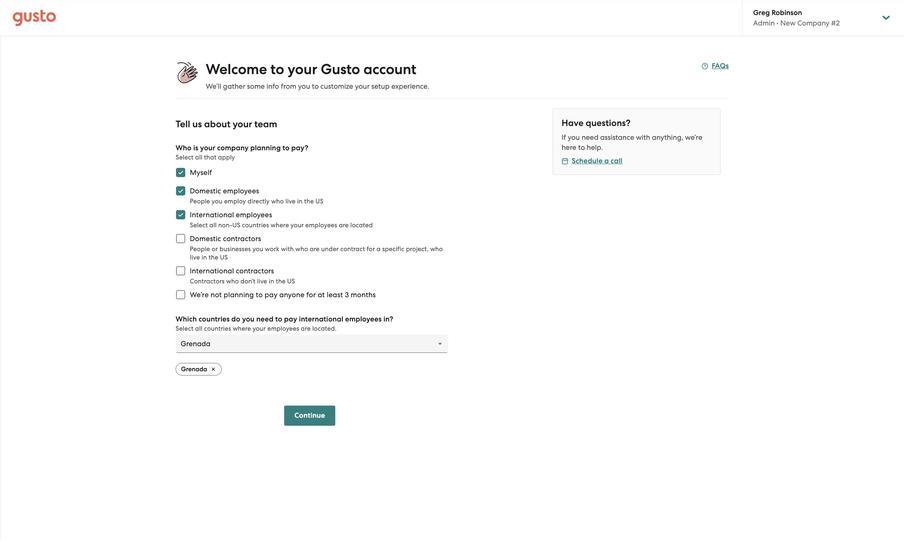 Task type: describe. For each thing, give the bounding box(es) containing it.
to left customize
[[312, 82, 319, 91]]

to inside if you need assistance with anything, we're here to help.
[[578, 143, 585, 152]]

all inside the who is your company planning to pay? select all that apply
[[195, 154, 202, 161]]

or
[[212, 246, 218, 253]]

2 horizontal spatial live
[[286, 198, 296, 205]]

international
[[299, 315, 344, 324]]

1 horizontal spatial where
[[271, 222, 289, 229]]

here
[[562, 143, 577, 152]]

2 vertical spatial the
[[276, 278, 286, 286]]

schedule
[[572, 157, 603, 166]]

your up from
[[288, 61, 317, 78]]

located.
[[312, 325, 337, 333]]

contract
[[340, 246, 365, 253]]

live inside people or businesses you work with who are under contract for a specific project, who live in the us
[[190, 254, 200, 262]]

planning inside the who is your company planning to pay? select all that apply
[[250, 144, 281, 153]]

grenada link
[[176, 363, 222, 376]]

your inside which countries do you need to pay international employees in? select all countries where your employees are located.
[[253, 325, 266, 333]]

non-
[[218, 222, 232, 229]]

do
[[231, 315, 240, 324]]

to up the "info"
[[271, 61, 284, 78]]

we're
[[685, 133, 703, 142]]

Domestic contractors checkbox
[[171, 230, 190, 248]]

you inside people or businesses you work with who are under contract for a specific project, who live in the us
[[253, 246, 263, 253]]

are inside people or businesses you work with who are under contract for a specific project, who live in the us
[[310, 246, 320, 253]]

are inside which countries do you need to pay international employees in? select all countries where your employees are located.
[[301, 325, 311, 333]]

employees down "we're not planning to pay anyone for at least 3 months"
[[267, 325, 299, 333]]

some
[[247, 82, 265, 91]]

pay?
[[291, 144, 308, 153]]

located
[[350, 222, 373, 229]]

who left under
[[295, 246, 308, 253]]

assistance
[[600, 133, 634, 142]]

that
[[204, 154, 216, 161]]

with inside people or businesses you work with who are under contract for a specific project, who live in the us
[[281, 246, 294, 253]]

people for domestic contractors
[[190, 246, 210, 253]]

project,
[[406, 246, 429, 253]]

Myself checkbox
[[171, 164, 190, 182]]

your inside the who is your company planning to pay? select all that apply
[[200, 144, 215, 153]]

tell us about your team
[[176, 119, 277, 130]]

anyone
[[279, 291, 305, 299]]

to down contractors who don't live in the us at left bottom
[[256, 291, 263, 299]]

customize
[[321, 82, 353, 91]]

select inside the who is your company planning to pay? select all that apply
[[176, 154, 194, 161]]

0 vertical spatial pay
[[265, 291, 278, 299]]

1 vertical spatial select
[[190, 222, 208, 229]]

the inside people or businesses you work with who are under contract for a specific project, who live in the us
[[209, 254, 218, 262]]

home image
[[13, 9, 56, 26]]

specific
[[382, 246, 404, 253]]

your left "setup"
[[355, 82, 370, 91]]

domestic for domestic employees
[[190, 187, 221, 195]]

you inside if you need assistance with anything, we're here to help.
[[568, 133, 580, 142]]

to inside the who is your company planning to pay? select all that apply
[[283, 144, 290, 153]]

continue button
[[284, 406, 335, 426]]

2 vertical spatial in
[[269, 278, 274, 286]]

company
[[798, 19, 830, 27]]

team
[[254, 119, 277, 130]]

international for international employees
[[190, 211, 234, 219]]

gusto
[[321, 61, 360, 78]]

to inside which countries do you need to pay international employees in? select all countries where your employees are located.
[[275, 315, 282, 324]]

welcome
[[206, 61, 267, 78]]

international employees
[[190, 211, 272, 219]]

domestic contractors
[[190, 235, 261, 243]]

select inside which countries do you need to pay international employees in? select all countries where your employees are located.
[[176, 325, 194, 333]]

0 vertical spatial are
[[339, 222, 349, 229]]

who is your company planning to pay? select all that apply
[[176, 144, 308, 161]]

•
[[777, 19, 779, 27]]

contractors for domestic contractors
[[223, 235, 261, 243]]

where inside which countries do you need to pay international employees in? select all countries where your employees are located.
[[233, 325, 251, 333]]

employees up under
[[305, 222, 337, 229]]

domestic employees
[[190, 187, 259, 195]]

International employees checkbox
[[171, 206, 190, 224]]

Domestic employees checkbox
[[171, 182, 190, 200]]

for inside people or businesses you work with who are under contract for a specific project, who live in the us
[[367, 246, 375, 253]]

2 vertical spatial live
[[257, 278, 267, 286]]

is
[[193, 144, 198, 153]]

businesses
[[220, 246, 251, 253]]

greg
[[753, 8, 770, 17]]

pay inside which countries do you need to pay international employees in? select all countries where your employees are located.
[[284, 315, 297, 324]]

international contractors
[[190, 267, 274, 275]]

have questions?
[[562, 118, 631, 129]]

need inside which countries do you need to pay international employees in? select all countries where your employees are located.
[[256, 315, 274, 324]]

1 vertical spatial all
[[209, 222, 217, 229]]

schedule a call
[[572, 157, 623, 166]]

us
[[192, 119, 202, 130]]

contractors
[[190, 278, 225, 286]]

welcome to your gusto account we'll gather some info from you to customize your setup experience.
[[206, 61, 429, 91]]

about
[[204, 119, 231, 130]]

who
[[176, 144, 192, 153]]

who down international contractors
[[226, 278, 239, 286]]

questions?
[[586, 118, 631, 129]]

2 vertical spatial countries
[[204, 325, 231, 333]]

in inside people or businesses you work with who are under contract for a specific project, who live in the us
[[202, 254, 207, 262]]

don't
[[241, 278, 256, 286]]

which
[[176, 315, 197, 324]]

0 vertical spatial countries
[[242, 222, 269, 229]]



Task type: vqa. For each thing, say whether or not it's contained in the screenshot.
bottommost contractors
yes



Task type: locate. For each thing, give the bounding box(es) containing it.
1 horizontal spatial with
[[636, 133, 650, 142]]

are
[[339, 222, 349, 229], [310, 246, 320, 253], [301, 325, 311, 333]]

employees
[[223, 187, 259, 195], [236, 211, 272, 219], [305, 222, 337, 229], [345, 315, 382, 324], [267, 325, 299, 333]]

0 vertical spatial international
[[190, 211, 234, 219]]

faqs
[[712, 62, 729, 70]]

your down "we're not planning to pay anyone for at least 3 months"
[[253, 325, 266, 333]]

we'll
[[206, 82, 221, 91]]

#2
[[831, 19, 840, 27]]

your left team
[[233, 119, 252, 130]]

0 vertical spatial in
[[297, 198, 303, 205]]

0 horizontal spatial for
[[306, 291, 316, 299]]

planning down contractors who don't live in the us at left bottom
[[224, 291, 254, 299]]

a inside people or businesses you work with who are under contract for a specific project, who live in the us
[[377, 246, 381, 253]]

help.
[[587, 143, 603, 152]]

live
[[286, 198, 296, 205], [190, 254, 200, 262], [257, 278, 267, 286]]

your
[[288, 61, 317, 78], [355, 82, 370, 91], [233, 119, 252, 130], [200, 144, 215, 153], [291, 222, 304, 229], [253, 325, 266, 333]]

a left the specific
[[377, 246, 381, 253]]

0 vertical spatial for
[[367, 246, 375, 253]]

all down is
[[195, 154, 202, 161]]

1 vertical spatial the
[[209, 254, 218, 262]]

1 vertical spatial are
[[310, 246, 320, 253]]

2 international from the top
[[190, 267, 234, 275]]

need right do
[[256, 315, 274, 324]]

with inside if you need assistance with anything, we're here to help.
[[636, 133, 650, 142]]

the up "we're not planning to pay anyone for at least 3 months"
[[276, 278, 286, 286]]

countries left do
[[199, 315, 230, 324]]

1 vertical spatial planning
[[224, 291, 254, 299]]

0 vertical spatial the
[[304, 198, 314, 205]]

you down the domestic employees at the top left of the page
[[212, 198, 223, 205]]

live right don't
[[257, 278, 267, 286]]

experience.
[[391, 82, 429, 91]]

you left work
[[253, 246, 263, 253]]

1 vertical spatial a
[[377, 246, 381, 253]]

pay left "anyone"
[[265, 291, 278, 299]]

in up "we're not planning to pay anyone for at least 3 months"
[[269, 278, 274, 286]]

myself
[[190, 169, 212, 177]]

need up the "help."
[[582, 133, 599, 142]]

1 vertical spatial international
[[190, 267, 234, 275]]

schedule a call button
[[562, 156, 623, 166]]

you right from
[[298, 82, 310, 91]]

tell
[[176, 119, 190, 130]]

2 vertical spatial are
[[301, 325, 311, 333]]

employ
[[224, 198, 246, 205]]

people for domestic employees
[[190, 198, 210, 205]]

in
[[297, 198, 303, 205], [202, 254, 207, 262], [269, 278, 274, 286]]

live up select all non-us countries where your employees are located
[[286, 198, 296, 205]]

all inside which countries do you need to pay international employees in? select all countries where your employees are located.
[[195, 325, 202, 333]]

account
[[364, 61, 416, 78]]

0 horizontal spatial with
[[281, 246, 294, 253]]

from
[[281, 82, 296, 91]]

2 horizontal spatial the
[[304, 198, 314, 205]]

live up international contractors option
[[190, 254, 200, 262]]

1 vertical spatial pay
[[284, 315, 297, 324]]

2 vertical spatial select
[[176, 325, 194, 333]]

employees down months
[[345, 315, 382, 324]]

2 horizontal spatial in
[[297, 198, 303, 205]]

1 vertical spatial in
[[202, 254, 207, 262]]

0 vertical spatial a
[[605, 157, 609, 166]]

2 people from the top
[[190, 246, 210, 253]]

0 vertical spatial planning
[[250, 144, 281, 153]]

1 vertical spatial contractors
[[236, 267, 274, 275]]

are left under
[[310, 246, 320, 253]]

to left pay?
[[283, 144, 290, 153]]

company
[[217, 144, 249, 153]]

in up select all non-us countries where your employees are located
[[297, 198, 303, 205]]

us
[[316, 198, 324, 205], [232, 222, 240, 229], [220, 254, 228, 262], [287, 278, 295, 286]]

who right project,
[[430, 246, 443, 253]]

select all non-us countries where your employees are located
[[190, 222, 373, 229]]

0 vertical spatial people
[[190, 198, 210, 205]]

2 vertical spatial all
[[195, 325, 202, 333]]

1 vertical spatial live
[[190, 254, 200, 262]]

are left located at the top of page
[[339, 222, 349, 229]]

info
[[267, 82, 279, 91]]

where down do
[[233, 325, 251, 333]]

with right work
[[281, 246, 294, 253]]

international
[[190, 211, 234, 219], [190, 267, 234, 275]]

3
[[345, 291, 349, 299]]

0 horizontal spatial in
[[202, 254, 207, 262]]

if
[[562, 133, 566, 142]]

a left call
[[605, 157, 609, 166]]

which countries do you need to pay international employees in? select all countries where your employees are located.
[[176, 315, 393, 333]]

we're
[[190, 291, 209, 299]]

for right contract
[[367, 246, 375, 253]]

gather
[[223, 82, 245, 91]]

in?
[[384, 315, 393, 324]]

1 vertical spatial need
[[256, 315, 274, 324]]

1 horizontal spatial the
[[276, 278, 286, 286]]

setup
[[371, 82, 390, 91]]

your up that
[[200, 144, 215, 153]]

international up non- on the top of the page
[[190, 211, 234, 219]]

1 vertical spatial where
[[233, 325, 251, 333]]

are down international
[[301, 325, 311, 333]]

with
[[636, 133, 650, 142], [281, 246, 294, 253]]

people left or
[[190, 246, 210, 253]]

domestic up or
[[190, 235, 221, 243]]

1 horizontal spatial pay
[[284, 315, 297, 324]]

directly
[[248, 198, 270, 205]]

contractors up don't
[[236, 267, 274, 275]]

domestic for domestic contractors
[[190, 235, 221, 243]]

1 domestic from the top
[[190, 187, 221, 195]]

contractors for international contractors
[[236, 267, 274, 275]]

1 international from the top
[[190, 211, 234, 219]]

anything,
[[652, 133, 683, 142]]

0 vertical spatial need
[[582, 133, 599, 142]]

if you need assistance with anything, we're here to help.
[[562, 133, 703, 152]]

least
[[327, 291, 343, 299]]

new
[[781, 19, 796, 27]]

where up work
[[271, 222, 289, 229]]

in up contractors at the left of page
[[202, 254, 207, 262]]

people or businesses you work with who are under contract for a specific project, who live in the us
[[190, 246, 443, 262]]

domestic
[[190, 187, 221, 195], [190, 235, 221, 243]]

you inside which countries do you need to pay international employees in? select all countries where your employees are located.
[[242, 315, 255, 324]]

faqs button
[[702, 61, 729, 71]]

domestic down myself
[[190, 187, 221, 195]]

grenada
[[181, 366, 207, 374]]

with left the anything,
[[636, 133, 650, 142]]

2 domestic from the top
[[190, 235, 221, 243]]

people up international employees option
[[190, 198, 210, 205]]

1 horizontal spatial for
[[367, 246, 375, 253]]

contractors who don't live in the us
[[190, 278, 295, 286]]

planning
[[250, 144, 281, 153], [224, 291, 254, 299]]

1 horizontal spatial a
[[605, 157, 609, 166]]

people you employ directly who live in the us
[[190, 198, 324, 205]]

for
[[367, 246, 375, 253], [306, 291, 316, 299]]

countries
[[242, 222, 269, 229], [199, 315, 230, 324], [204, 325, 231, 333]]

we're not planning to pay anyone for at least 3 months
[[190, 291, 376, 299]]

greg robinson admin • new company #2
[[753, 8, 840, 27]]

0 vertical spatial domestic
[[190, 187, 221, 195]]

select down who
[[176, 154, 194, 161]]

need inside if you need assistance with anything, we're here to help.
[[582, 133, 599, 142]]

0 vertical spatial select
[[176, 154, 194, 161]]

have
[[562, 118, 584, 129]]

0 horizontal spatial where
[[233, 325, 251, 333]]

international up contractors at the left of page
[[190, 267, 234, 275]]

select up "domestic contractors" checkbox
[[190, 222, 208, 229]]

all left non- on the top of the page
[[209, 222, 217, 229]]

months
[[351, 291, 376, 299]]

countries down people you employ directly who live in the us
[[242, 222, 269, 229]]

1 vertical spatial domestic
[[190, 235, 221, 243]]

you
[[298, 82, 310, 91], [568, 133, 580, 142], [212, 198, 223, 205], [253, 246, 263, 253], [242, 315, 255, 324]]

all
[[195, 154, 202, 161], [209, 222, 217, 229], [195, 325, 202, 333]]

all down which
[[195, 325, 202, 333]]

to right here
[[578, 143, 585, 152]]

to down "we're not planning to pay anyone for at least 3 months"
[[275, 315, 282, 324]]

international for international contractors
[[190, 267, 234, 275]]

call
[[611, 157, 623, 166]]

1 horizontal spatial live
[[257, 278, 267, 286]]

people inside people or businesses you work with who are under contract for a specific project, who live in the us
[[190, 246, 210, 253]]

1 horizontal spatial need
[[582, 133, 599, 142]]

1 vertical spatial with
[[281, 246, 294, 253]]

robinson
[[772, 8, 802, 17]]

for left at on the bottom of page
[[306, 291, 316, 299]]

0 vertical spatial contractors
[[223, 235, 261, 243]]

1 horizontal spatial in
[[269, 278, 274, 286]]

continue
[[294, 412, 325, 420]]

0 horizontal spatial the
[[209, 254, 218, 262]]

need
[[582, 133, 599, 142], [256, 315, 274, 324]]

0 horizontal spatial need
[[256, 315, 274, 324]]

not
[[211, 291, 222, 299]]

under
[[321, 246, 339, 253]]

0 vertical spatial where
[[271, 222, 289, 229]]

who right directly
[[271, 198, 284, 205]]

work
[[265, 246, 279, 253]]

the up select all non-us countries where your employees are located
[[304, 198, 314, 205]]

1 vertical spatial countries
[[199, 315, 230, 324]]

a
[[605, 157, 609, 166], [377, 246, 381, 253]]

employees up employ
[[223, 187, 259, 195]]

where
[[271, 222, 289, 229], [233, 325, 251, 333]]

0 horizontal spatial pay
[[265, 291, 278, 299]]

0 horizontal spatial a
[[377, 246, 381, 253]]

pay down "anyone"
[[284, 315, 297, 324]]

planning down team
[[250, 144, 281, 153]]

apply
[[218, 154, 235, 161]]

select down which
[[176, 325, 194, 333]]

International contractors checkbox
[[171, 262, 190, 280]]

you right do
[[242, 315, 255, 324]]

0 vertical spatial all
[[195, 154, 202, 161]]

employees down people you employ directly who live in the us
[[236, 211, 272, 219]]

0 horizontal spatial live
[[190, 254, 200, 262]]

We're not planning to pay anyone for at least 3 months checkbox
[[171, 286, 190, 304]]

to
[[271, 61, 284, 78], [312, 82, 319, 91], [578, 143, 585, 152], [283, 144, 290, 153], [256, 291, 263, 299], [275, 315, 282, 324]]

1 vertical spatial for
[[306, 291, 316, 299]]

contractors up businesses
[[223, 235, 261, 243]]

1 vertical spatial people
[[190, 246, 210, 253]]

at
[[318, 291, 325, 299]]

you right 'if'
[[568, 133, 580, 142]]

0 vertical spatial live
[[286, 198, 296, 205]]

contractors
[[223, 235, 261, 243], [236, 267, 274, 275]]

1 people from the top
[[190, 198, 210, 205]]

your up people or businesses you work with who are under contract for a specific project, who live in the us
[[291, 222, 304, 229]]

the
[[304, 198, 314, 205], [209, 254, 218, 262], [276, 278, 286, 286]]

who
[[271, 198, 284, 205], [295, 246, 308, 253], [430, 246, 443, 253], [226, 278, 239, 286]]

you inside 'welcome to your gusto account we'll gather some info from you to customize your setup experience.'
[[298, 82, 310, 91]]

admin
[[753, 19, 775, 27]]

0 vertical spatial with
[[636, 133, 650, 142]]

us inside people or businesses you work with who are under contract for a specific project, who live in the us
[[220, 254, 228, 262]]

the down or
[[209, 254, 218, 262]]

a inside button
[[605, 157, 609, 166]]

countries down not
[[204, 325, 231, 333]]



